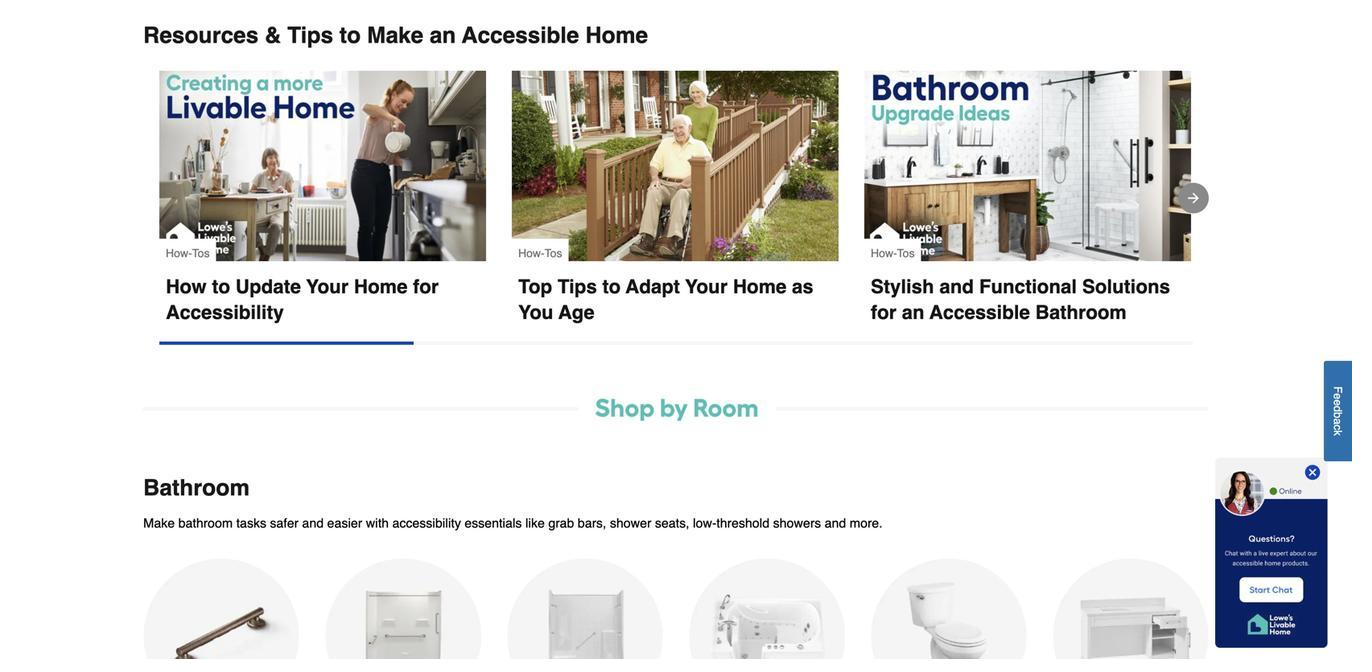 Task type: describe. For each thing, give the bounding box(es) containing it.
an accessible bathroom with white-tiled walls, an oak vanity and black matte hardware. image
[[864, 71, 1191, 262]]

accessibility
[[166, 302, 284, 324]]

accessible for bathroom
[[929, 302, 1030, 324]]

like
[[525, 516, 545, 531]]

to inside how to update your home for accessibility
[[212, 276, 230, 298]]

top
[[518, 276, 552, 298]]

how-tos for top
[[518, 247, 562, 260]]

stylish and functional solutions for an accessible bathroom
[[871, 276, 1176, 324]]

a mother sitting at a table, and a daughter pouring coffee in a white and cream kitchen. image
[[159, 71, 486, 262]]

a white roll-under accessible vanity. image
[[1053, 559, 1209, 660]]

your inside how to update your home for accessibility
[[306, 276, 349, 298]]

1 vertical spatial make
[[143, 516, 175, 531]]

home inside how to update your home for accessibility
[[354, 276, 408, 298]]

a low-threshold shower. image
[[507, 559, 663, 660]]

shower
[[610, 516, 651, 531]]

an for for
[[902, 302, 924, 324]]

seats,
[[655, 516, 689, 531]]

solutions
[[1082, 276, 1170, 298]]

tos for how
[[192, 247, 210, 260]]

top tips to adapt your home as you age
[[518, 276, 819, 324]]

home inside top tips to adapt your home as you age
[[733, 276, 787, 298]]

showers
[[773, 516, 821, 531]]

an for make
[[430, 22, 456, 48]]

f
[[1332, 387, 1344, 394]]

essentials
[[465, 516, 522, 531]]

adapt your home as you age image
[[512, 71, 839, 262]]

functional
[[979, 276, 1077, 298]]

resources & tips to make an accessible home
[[143, 22, 648, 48]]

tasks
[[236, 516, 266, 531]]

a barrier-free shower. image
[[325, 559, 481, 660]]

bars,
[[578, 516, 606, 531]]

0 horizontal spatial bathroom
[[143, 476, 250, 502]]

f e e d b a c k
[[1332, 387, 1344, 436]]

threshold
[[717, 516, 770, 531]]

&
[[265, 22, 281, 48]]

arrow right image
[[1186, 190, 1202, 206]]

your inside top tips to adapt your home as you age
[[685, 276, 728, 298]]

and inside the stylish and functional solutions for an accessible bathroom
[[940, 276, 974, 298]]

update
[[236, 276, 301, 298]]

you
[[518, 302, 553, 324]]

safer
[[270, 516, 299, 531]]

0 vertical spatial tips
[[287, 22, 333, 48]]

0 vertical spatial make
[[367, 22, 423, 48]]

d
[[1332, 406, 1344, 413]]

tips inside top tips to adapt your home as you age
[[558, 276, 597, 298]]

make bathroom tasks safer and easier with accessibility essentials like grab bars, shower seats, low-threshold showers and more.
[[143, 516, 883, 531]]

k
[[1332, 431, 1344, 436]]



Task type: locate. For each thing, give the bounding box(es) containing it.
2 how- from the left
[[518, 247, 545, 260]]

0 horizontal spatial how-
[[166, 247, 192, 260]]

1 vertical spatial an
[[902, 302, 924, 324]]

1 horizontal spatial accessible
[[929, 302, 1030, 324]]

how to update your home for accessibility
[[166, 276, 444, 324]]

3 tos from the left
[[897, 247, 915, 260]]

livable home invite image
[[1215, 458, 1328, 649]]

0 horizontal spatial to
[[212, 276, 230, 298]]

an
[[430, 22, 456, 48], [902, 302, 924, 324]]

bathroom up 'bathroom' at the left of the page
[[143, 476, 250, 502]]

to right '&'
[[339, 22, 361, 48]]

tos for stylish
[[897, 247, 915, 260]]

e up d in the right of the page
[[1332, 394, 1344, 400]]

0 horizontal spatial tips
[[287, 22, 333, 48]]

2 e from the top
[[1332, 400, 1344, 406]]

3 how- from the left
[[871, 247, 897, 260]]

accessible for home
[[462, 22, 579, 48]]

how- for stylish and functional solutions for an accessible bathroom
[[871, 247, 897, 260]]

resources
[[143, 22, 259, 48]]

2 horizontal spatial tos
[[897, 247, 915, 260]]

1 horizontal spatial tips
[[558, 276, 597, 298]]

your right update
[[306, 276, 349, 298]]

3 how-tos from the left
[[871, 247, 915, 260]]

1 horizontal spatial how-tos
[[518, 247, 562, 260]]

1 horizontal spatial make
[[367, 22, 423, 48]]

more.
[[850, 516, 883, 531]]

and left more.
[[825, 516, 846, 531]]

make
[[367, 22, 423, 48], [143, 516, 175, 531]]

to left adapt
[[602, 276, 621, 298]]

2 tos from the left
[[545, 247, 562, 260]]

tips up age
[[558, 276, 597, 298]]

0 horizontal spatial make
[[143, 516, 175, 531]]

e up b in the right of the page
[[1332, 400, 1344, 406]]

f e e d b a c k button
[[1324, 361, 1352, 462]]

and
[[940, 276, 974, 298], [302, 516, 324, 531], [825, 516, 846, 531]]

accessible
[[462, 22, 579, 48], [929, 302, 1030, 324]]

tos up stylish
[[897, 247, 915, 260]]

to inside top tips to adapt your home as you age
[[602, 276, 621, 298]]

0 horizontal spatial for
[[413, 276, 439, 298]]

low-
[[693, 516, 717, 531]]

0 horizontal spatial an
[[430, 22, 456, 48]]

b
[[1332, 413, 1344, 419]]

tos up the how
[[192, 247, 210, 260]]

to
[[339, 22, 361, 48], [212, 276, 230, 298], [602, 276, 621, 298]]

to up accessibility
[[212, 276, 230, 298]]

1 vertical spatial for
[[871, 302, 897, 324]]

age
[[558, 302, 595, 324]]

tos
[[192, 247, 210, 260], [545, 247, 562, 260], [897, 247, 915, 260]]

a walk-in bathtub. image
[[689, 559, 845, 660]]

1 e from the top
[[1332, 394, 1344, 400]]

e
[[1332, 394, 1344, 400], [1332, 400, 1344, 406]]

your
[[306, 276, 349, 298], [685, 276, 728, 298]]

how-tos for stylish
[[871, 247, 915, 260]]

for
[[413, 276, 439, 298], [871, 302, 897, 324]]

how-tos up stylish
[[871, 247, 915, 260]]

1 horizontal spatial your
[[685, 276, 728, 298]]

bathroom down solutions
[[1035, 302, 1127, 324]]

0 horizontal spatial how-tos
[[166, 247, 210, 260]]

1 your from the left
[[306, 276, 349, 298]]

and right stylish
[[940, 276, 974, 298]]

0 horizontal spatial tos
[[192, 247, 210, 260]]

an inside the stylish and functional solutions for an accessible bathroom
[[902, 302, 924, 324]]

an a d a compliant toilet. image
[[871, 559, 1027, 660]]

a bronze wall-mount grab bar. image
[[143, 559, 299, 660]]

how-tos for how
[[166, 247, 210, 260]]

1 horizontal spatial for
[[871, 302, 897, 324]]

1 horizontal spatial how-
[[518, 247, 545, 260]]

1 tos from the left
[[192, 247, 210, 260]]

0 vertical spatial accessible
[[462, 22, 579, 48]]

c
[[1332, 425, 1344, 431]]

2 horizontal spatial and
[[940, 276, 974, 298]]

your right adapt
[[685, 276, 728, 298]]

accessibility
[[392, 516, 461, 531]]

0 horizontal spatial home
[[354, 276, 408, 298]]

how-tos up the 'top'
[[518, 247, 562, 260]]

tos up the 'top'
[[545, 247, 562, 260]]

and right safer
[[302, 516, 324, 531]]

tos for top
[[545, 247, 562, 260]]

easier
[[327, 516, 362, 531]]

a
[[1332, 419, 1344, 425]]

scrollbar
[[159, 342, 414, 345]]

0 horizontal spatial and
[[302, 516, 324, 531]]

how-tos
[[166, 247, 210, 260], [518, 247, 562, 260], [871, 247, 915, 260]]

for inside the stylish and functional solutions for an accessible bathroom
[[871, 302, 897, 324]]

1 horizontal spatial and
[[825, 516, 846, 531]]

shop by room. image
[[143, 387, 1209, 427]]

0 vertical spatial an
[[430, 22, 456, 48]]

how- for how to update your home for accessibility
[[166, 247, 192, 260]]

2 horizontal spatial how-
[[871, 247, 897, 260]]

bathroom
[[1035, 302, 1127, 324], [143, 476, 250, 502]]

home
[[585, 22, 648, 48], [354, 276, 408, 298], [733, 276, 787, 298]]

0 vertical spatial for
[[413, 276, 439, 298]]

1 vertical spatial bathroom
[[143, 476, 250, 502]]

for inside how to update your home for accessibility
[[413, 276, 439, 298]]

1 horizontal spatial tos
[[545, 247, 562, 260]]

1 how-tos from the left
[[166, 247, 210, 260]]

1 horizontal spatial home
[[585, 22, 648, 48]]

adapt
[[626, 276, 680, 298]]

how-
[[166, 247, 192, 260], [518, 247, 545, 260], [871, 247, 897, 260]]

2 horizontal spatial how-tos
[[871, 247, 915, 260]]

1 horizontal spatial bathroom
[[1035, 302, 1127, 324]]

how- up the 'top'
[[518, 247, 545, 260]]

0 vertical spatial bathroom
[[1035, 302, 1127, 324]]

2 horizontal spatial home
[[733, 276, 787, 298]]

how- for top tips to adapt your home as you age
[[518, 247, 545, 260]]

bathroom inside the stylish and functional solutions for an accessible bathroom
[[1035, 302, 1127, 324]]

with
[[366, 516, 389, 531]]

how- up the how
[[166, 247, 192, 260]]

stylish
[[871, 276, 934, 298]]

0 horizontal spatial accessible
[[462, 22, 579, 48]]

1 horizontal spatial an
[[902, 302, 924, 324]]

how- up stylish
[[871, 247, 897, 260]]

0 horizontal spatial your
[[306, 276, 349, 298]]

2 your from the left
[[685, 276, 728, 298]]

tips right '&'
[[287, 22, 333, 48]]

how-tos up the how
[[166, 247, 210, 260]]

2 how-tos from the left
[[518, 247, 562, 260]]

how
[[166, 276, 207, 298]]

1 how- from the left
[[166, 247, 192, 260]]

1 vertical spatial accessible
[[929, 302, 1030, 324]]

as
[[792, 276, 813, 298]]

grab
[[548, 516, 574, 531]]

bathroom
[[178, 516, 233, 531]]

2 horizontal spatial to
[[602, 276, 621, 298]]

tips
[[287, 22, 333, 48], [558, 276, 597, 298]]

1 horizontal spatial to
[[339, 22, 361, 48]]

1 vertical spatial tips
[[558, 276, 597, 298]]

accessible inside the stylish and functional solutions for an accessible bathroom
[[929, 302, 1030, 324]]



Task type: vqa. For each thing, say whether or not it's contained in the screenshot.
fifth 4.5 out of 5 stars element from the right's 4.5 out of 5 stars image
no



